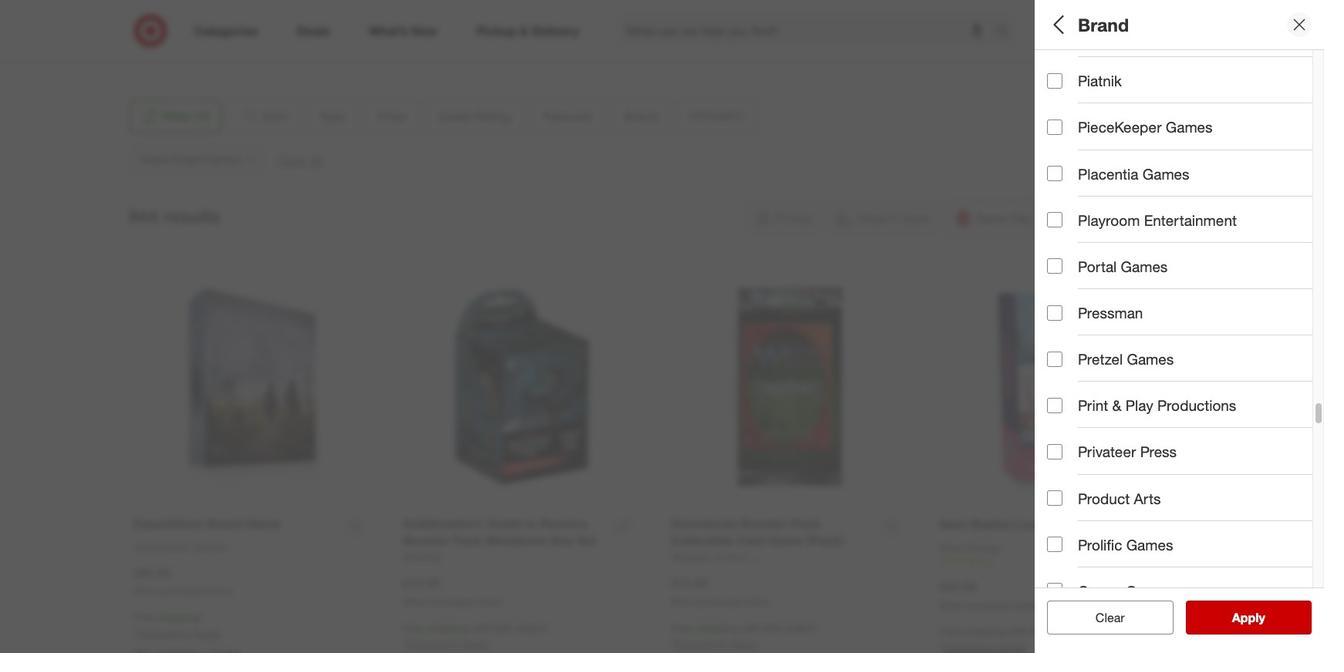Task type: vqa. For each thing, say whether or not it's contained in the screenshot.
$7.99
no



Task type: locate. For each thing, give the bounding box(es) containing it.
purchased down the $18.99
[[430, 597, 474, 608]]

1 free shipping with $35 orders* * exclusions apply. from the left
[[403, 622, 550, 651]]

brand
[[1078, 14, 1129, 35], [1047, 277, 1090, 295]]

exclusions down $15.95 when purchased online
[[675, 638, 727, 651]]

0 horizontal spatial &
[[1090, 297, 1096, 310]]

0 vertical spatial &
[[1090, 297, 1096, 310]]

collectible
[[1187, 81, 1238, 94]]

$35 down "$18.99 when purchased online" on the bottom left of page
[[495, 622, 512, 635]]

$15
[[1101, 135, 1118, 148]]

exclusions down $84.95 when purchased online
[[138, 628, 190, 641]]

online inside $84.95 when purchased online
[[208, 586, 232, 598]]

shipping down $15.95 when purchased online
[[696, 622, 737, 635]]

out
[[1130, 388, 1152, 406]]

games left the $50
[[1166, 118, 1213, 136]]

free
[[134, 612, 156, 625], [403, 622, 424, 635], [672, 622, 693, 635], [940, 626, 962, 639]]

shipping down "$18.99 when purchased online" on the bottom left of page
[[427, 622, 469, 635]]

games for portal games
[[1121, 258, 1168, 275]]

exclusions
[[138, 628, 190, 641], [407, 638, 458, 651], [675, 638, 727, 651]]

clear down queen
[[1096, 611, 1125, 626]]

$50
[[1219, 135, 1236, 148]]

when down $84.95
[[134, 586, 158, 598]]

brand up hr
[[1047, 277, 1090, 295]]

purchased up free shipping * * exclusions apply.
[[161, 586, 205, 598]]

include out of stock
[[1078, 388, 1208, 406]]

with for $18.99
[[472, 622, 492, 635]]

online inside $15.95 when purchased online
[[745, 597, 770, 608]]

orders* for $20.99
[[1052, 626, 1087, 639]]

2835
[[141, 13, 165, 26]]

$35 down queen games checkbox
[[1032, 626, 1049, 639]]

2 horizontal spatial exclusions apply. button
[[675, 637, 759, 653]]

0 horizontal spatial exclusions
[[138, 628, 190, 641]]

online inside $20.99 when purchased online
[[1013, 600, 1038, 612]]

free shipping with $35 orders* * exclusions apply.
[[403, 622, 550, 651], [672, 622, 819, 651]]

0 vertical spatial results
[[163, 206, 220, 227]]

online
[[208, 586, 232, 598], [476, 597, 501, 608], [745, 597, 770, 608], [1013, 600, 1038, 612]]

1 horizontal spatial apply.
[[461, 638, 490, 651]]

clear for clear
[[1096, 611, 1125, 626]]

apply. down $15.95 when purchased online
[[730, 638, 759, 651]]

exclusions for $18.99
[[407, 638, 458, 651]]

& left play
[[1113, 397, 1122, 415]]

$35 for $20.99
[[1032, 626, 1049, 639]]

games up technology;
[[1121, 258, 1168, 275]]

piecekeeper
[[1078, 118, 1162, 136]]

when inside $15.95 when purchased online
[[672, 597, 696, 608]]

2 horizontal spatial orders*
[[1052, 626, 1087, 639]]

2 horizontal spatial games;
[[1227, 297, 1264, 310]]

see
[[1216, 611, 1239, 626]]

clear inside button
[[1096, 611, 1125, 626]]

2 horizontal spatial exclusions
[[675, 638, 727, 651]]

print
[[1078, 397, 1109, 415]]

purchased inside "$18.99 when purchased online"
[[430, 597, 474, 608]]

clear left all
[[1088, 611, 1117, 626]]

games up all
[[1126, 583, 1173, 600]]

playroom entertainment
[[1078, 211, 1237, 229]]

arts
[[1134, 490, 1161, 508]]

with down $20.99 when purchased online on the bottom of page
[[1009, 626, 1029, 639]]

$35 down $15.95 when purchased online
[[763, 622, 781, 635]]

online for $18.99
[[476, 597, 501, 608]]

spiele;
[[1283, 297, 1317, 310]]

with
[[472, 622, 492, 635], [740, 622, 760, 635], [1009, 626, 1029, 639]]

free shipping with $35 orders* * exclusions apply. down $15.95 when purchased online
[[672, 622, 819, 651]]

exclusions down "$18.99 when purchased online" on the bottom left of page
[[407, 638, 458, 651]]

exclusions apply. button down $15.95 when purchased online
[[675, 637, 759, 653]]

exclusions inside free shipping * * exclusions apply.
[[138, 628, 190, 641]]

clear
[[1088, 611, 1117, 626], [1096, 611, 1125, 626]]

2 clear from the left
[[1096, 611, 1125, 626]]

results for 944 results
[[163, 206, 220, 227]]

with for $15.95
[[740, 622, 760, 635]]

$50;
[[1196, 135, 1216, 148]]

games; inside brand 0-hr art & technology; 25th century games; 2f-spiele; 2
[[1227, 297, 1264, 310]]

filters
[[1074, 14, 1122, 35]]

$20.99
[[940, 580, 977, 595]]

2 horizontal spatial apply.
[[730, 638, 759, 651]]

hr
[[1058, 297, 1069, 310]]

online for $20.99
[[1013, 600, 1038, 612]]

944 results
[[129, 206, 220, 227]]

0 vertical spatial brand
[[1078, 14, 1129, 35]]

1 horizontal spatial exclusions apply. button
[[407, 637, 490, 653]]

cards;
[[1279, 81, 1311, 94]]

free down $84.95
[[134, 612, 156, 625]]

pressman
[[1078, 304, 1143, 322]]

,
[[186, 28, 189, 41]]

apply.
[[193, 628, 222, 641], [461, 638, 490, 651], [730, 638, 759, 651]]

0 horizontal spatial free shipping with $35 orders* * exclusions apply.
[[403, 622, 550, 651]]

price $0  –  $15; $15  –  $25; $25  –  $50; $50  –  $100; $100  –  
[[1047, 115, 1325, 148]]

see results
[[1216, 611, 1282, 626]]

brand right all
[[1078, 14, 1129, 35]]

press
[[1141, 443, 1177, 461]]

1 vertical spatial results
[[1242, 611, 1282, 626]]

free for $18.99
[[403, 622, 424, 635]]

when down the $15.95
[[672, 597, 696, 608]]

games; left the card
[[1080, 81, 1117, 94]]

games; left 2f-
[[1227, 297, 1264, 310]]

results right see
[[1242, 611, 1282, 626]]

rating
[[1093, 174, 1138, 192]]

purchased down the $15.95
[[698, 597, 742, 608]]

exclusions apply. button
[[138, 627, 222, 642], [407, 637, 490, 653], [675, 637, 759, 653]]

$35 for $15.95
[[763, 622, 781, 635]]

games up include out of stock
[[1127, 351, 1174, 368]]

apply. for $15.95
[[730, 638, 759, 651]]

online inside "$18.99 when purchased online"
[[476, 597, 501, 608]]

purchased down $20.99
[[967, 600, 1011, 612]]

Pretzel Games checkbox
[[1047, 352, 1063, 367]]

when inside $84.95 when purchased online
[[134, 586, 158, 598]]

free down $20.99
[[940, 626, 962, 639]]

entertainment
[[1144, 211, 1237, 229]]

brand inside brand dialog
[[1078, 14, 1129, 35]]

shipping
[[159, 612, 200, 625], [427, 622, 469, 635], [696, 622, 737, 635], [965, 626, 1006, 639]]

games for placentia games
[[1143, 165, 1190, 183]]

with down "$18.99 when purchased online" on the bottom left of page
[[472, 622, 492, 635]]

1 vertical spatial &
[[1113, 397, 1122, 415]]

brand inside brand 0-hr art & technology; 25th century games; 2f-spiele; 2
[[1047, 277, 1090, 295]]

1 horizontal spatial with
[[740, 622, 760, 635]]

when inside "$18.99 when purchased online"
[[403, 597, 427, 608]]

purchased inside $15.95 when purchased online
[[698, 597, 742, 608]]

piatnik
[[1078, 72, 1122, 90]]

games down $25
[[1143, 165, 1190, 183]]

944
[[129, 206, 158, 227]]

with for $20.99
[[1009, 626, 1029, 639]]

exclusions apply. button for $15.95
[[675, 637, 759, 653]]

results
[[163, 206, 220, 227], [1242, 611, 1282, 626]]

1
[[988, 557, 993, 569]]

clear button
[[1047, 601, 1174, 635]]

$18.99
[[403, 576, 440, 592]]

1 clear from the left
[[1088, 611, 1117, 626]]

free shipping with $35 orders* * exclusions apply. down "$18.99 when purchased online" on the bottom left of page
[[403, 622, 550, 651]]

shipping down $84.95 when purchased online
[[159, 612, 200, 625]]

2 horizontal spatial $35
[[1032, 626, 1049, 639]]

0 horizontal spatial exclusions apply. button
[[138, 627, 222, 642]]

free down the $15.95
[[672, 622, 693, 635]]

1 horizontal spatial exclusions
[[407, 638, 458, 651]]

0 horizontal spatial $35
[[495, 622, 512, 635]]

orders*
[[515, 622, 550, 635], [784, 622, 819, 635], [1052, 626, 1087, 639]]

1 horizontal spatial results
[[1242, 611, 1282, 626]]

apply. down $84.95 when purchased online
[[193, 628, 222, 641]]

productions
[[1158, 397, 1237, 415]]

2 free shipping with $35 orders* * exclusions apply. from the left
[[672, 622, 819, 651]]

$35
[[495, 622, 512, 635], [763, 622, 781, 635], [1032, 626, 1049, 639]]

apply. for $18.99
[[461, 638, 490, 651]]

games;
[[1080, 81, 1117, 94], [1147, 81, 1184, 94], [1227, 297, 1264, 310]]

search button
[[988, 14, 1025, 51]]

century
[[1185, 297, 1224, 310]]

0 horizontal spatial with
[[472, 622, 492, 635]]

&
[[1090, 297, 1096, 310], [1113, 397, 1122, 415]]

placentia games
[[1078, 165, 1190, 183]]

results right '944'
[[163, 206, 220, 227]]

1 horizontal spatial &
[[1113, 397, 1122, 415]]

when inside $20.99 when purchased online
[[940, 600, 964, 612]]

1 horizontal spatial $35
[[763, 622, 781, 635]]

purchased inside $84.95 when purchased online
[[161, 586, 205, 598]]

clear for clear all
[[1088, 611, 1117, 626]]

purchased
[[161, 586, 205, 598], [430, 597, 474, 608], [698, 597, 742, 608], [967, 600, 1011, 612]]

0 horizontal spatial results
[[163, 206, 220, 227]]

with down $15.95 when purchased online
[[740, 622, 760, 635]]

placentia
[[1078, 165, 1139, 183]]

shipping down $20.99 when purchased online on the bottom of page
[[965, 626, 1006, 639]]

0 horizontal spatial apply.
[[193, 628, 222, 641]]

apply
[[1233, 611, 1266, 626]]

1 horizontal spatial orders*
[[784, 622, 819, 635]]

0 horizontal spatial orders*
[[515, 622, 550, 635]]

purchased for $84.95
[[161, 586, 205, 598]]

$100;
[[1255, 135, 1281, 148]]

all
[[1121, 611, 1133, 626]]

games; right the card
[[1147, 81, 1184, 94]]

when down $20.99
[[940, 600, 964, 612]]

games for queen games
[[1126, 583, 1173, 600]]

card
[[1120, 81, 1144, 94]]

$25;
[[1136, 135, 1157, 148]]

exclusions apply. button down $84.95 when purchased online
[[138, 627, 222, 642]]

art
[[1072, 297, 1087, 310]]

2 horizontal spatial with
[[1009, 626, 1029, 639]]

1 horizontal spatial free shipping with $35 orders* * exclusions apply.
[[672, 622, 819, 651]]

Playroom Entertainment checkbox
[[1047, 213, 1063, 228]]

free down the $18.99
[[403, 622, 424, 635]]

purchased inside $20.99 when purchased online
[[967, 600, 1011, 612]]

& right the art
[[1090, 297, 1096, 310]]

exclusions apply. button down "$18.99 when purchased online" on the bottom left of page
[[407, 637, 490, 653]]

when down the $18.99
[[403, 597, 427, 608]]

free inside free shipping * * exclusions apply.
[[134, 612, 156, 625]]

stock
[[1172, 388, 1208, 406]]

price
[[1047, 115, 1084, 132]]

results inside button
[[1242, 611, 1282, 626]]

clear inside button
[[1088, 611, 1117, 626]]

games
[[1166, 118, 1213, 136], [1143, 165, 1190, 183], [1121, 258, 1168, 275], [1127, 351, 1174, 368], [1127, 536, 1174, 554], [1126, 583, 1173, 600]]

$84.95 when purchased online
[[134, 566, 232, 598]]

apply. down "$18.99 when purchased online" on the bottom left of page
[[461, 638, 490, 651]]

queen games
[[1078, 583, 1173, 600]]

1 vertical spatial brand
[[1047, 277, 1090, 295]]

Include out of stock checkbox
[[1047, 389, 1063, 405]]

1 link
[[940, 556, 1179, 569]]

games down arts at the right
[[1127, 536, 1174, 554]]



Task type: describe. For each thing, give the bounding box(es) containing it.
Prolific Games checkbox
[[1047, 537, 1063, 553]]

wi
[[192, 28, 205, 41]]

guest
[[1047, 174, 1089, 192]]

& inside brand dialog
[[1113, 397, 1122, 415]]

type
[[1047, 61, 1080, 78]]

purchased for $18.99
[[430, 597, 474, 608]]

1 horizontal spatial games;
[[1147, 81, 1184, 94]]

$100
[[1284, 135, 1308, 148]]

* down $84.95 when purchased online
[[200, 612, 204, 625]]

us
[[141, 44, 156, 57]]

Product Arts checkbox
[[1047, 491, 1063, 506]]

fpo/apo
[[1047, 336, 1114, 354]]

apply button
[[1186, 601, 1312, 635]]

purchased for $20.99
[[967, 600, 1011, 612]]

brand for brand 0-hr art & technology; 25th century games; 2f-spiele; 2
[[1047, 277, 1090, 295]]

privateer
[[1078, 443, 1136, 461]]

results for see results
[[1242, 611, 1282, 626]]

clear all button
[[1047, 601, 1174, 635]]

trading
[[1241, 81, 1276, 94]]

2
[[1320, 297, 1325, 310]]

featured new
[[1047, 223, 1109, 256]]

brand for brand
[[1078, 14, 1129, 35]]

prolific games
[[1078, 536, 1174, 554]]

online for $84.95
[[208, 586, 232, 598]]

product arts
[[1078, 490, 1161, 508]]

guest rating button
[[1047, 158, 1325, 212]]

commerce
[[168, 13, 222, 26]]

free shipping with $35 orders* * exclusions apply. for $15.95
[[672, 622, 819, 651]]

53719
[[208, 28, 238, 41]]

What can we help you find? suggestions appear below search field
[[617, 14, 999, 48]]

brand dialog
[[1035, 0, 1325, 654]]

when for $15.95
[[672, 597, 696, 608]]

portal games
[[1078, 258, 1168, 275]]

include
[[1078, 388, 1126, 406]]

see results button
[[1186, 601, 1312, 635]]

$20.99 when purchased online
[[940, 580, 1038, 612]]

0-
[[1047, 297, 1058, 310]]

fitchburg
[[141, 28, 186, 41]]

when for $84.95
[[134, 586, 158, 598]]

PieceKeeper Games checkbox
[[1047, 120, 1063, 135]]

play
[[1126, 397, 1154, 415]]

* down $84.95
[[134, 628, 138, 641]]

Privateer Press checkbox
[[1047, 445, 1063, 460]]

featured
[[1047, 223, 1109, 241]]

free shipping with $35 orders* * exclusions apply. for $18.99
[[403, 622, 550, 651]]

shipping for $15.95
[[696, 622, 737, 635]]

new
[[1047, 243, 1069, 256]]

0 horizontal spatial games;
[[1080, 81, 1117, 94]]

orders* for $18.99
[[515, 622, 550, 635]]

of
[[1156, 388, 1168, 406]]

$84.95
[[134, 566, 171, 581]]

queen
[[1078, 583, 1122, 600]]

privateer press
[[1078, 443, 1177, 461]]

all
[[1047, 14, 1069, 35]]

games for prolific games
[[1127, 536, 1174, 554]]

brand 0-hr art & technology; 25th century games; 2f-spiele; 2
[[1047, 277, 1325, 310]]

Queen Games checkbox
[[1047, 584, 1063, 599]]

free for $20.99
[[940, 626, 962, 639]]

games for piecekeeper games
[[1166, 118, 1213, 136]]

piecekeeper games
[[1078, 118, 1213, 136]]

orders* for $15.95
[[784, 622, 819, 635]]

$0
[[1047, 135, 1059, 148]]

ga
[[1314, 81, 1325, 94]]

$15.95 when purchased online
[[672, 576, 770, 608]]

Print & Play Productions checkbox
[[1047, 398, 1063, 414]]

* down the $18.99
[[403, 638, 407, 651]]

exclusions apply. button for $18.99
[[407, 637, 490, 653]]

2835 commerce park drive fitchburg , wi 53719 us
[[141, 13, 274, 57]]

$15.95
[[672, 576, 709, 592]]

$15;
[[1077, 135, 1098, 148]]

Piatnik checkbox
[[1047, 73, 1063, 89]]

board
[[1047, 81, 1077, 94]]

type board games; card games; collectible trading cards; ga
[[1047, 61, 1325, 94]]

guest rating
[[1047, 174, 1138, 192]]

shipping inside free shipping * * exclusions apply.
[[159, 612, 200, 625]]

* down the $15.95
[[672, 638, 675, 651]]

$25
[[1160, 135, 1177, 148]]

print & play productions
[[1078, 397, 1237, 415]]

25th
[[1160, 297, 1182, 310]]

apply. inside free shipping * * exclusions apply.
[[193, 628, 222, 641]]

playroom
[[1078, 211, 1140, 229]]

Placentia Games checkbox
[[1047, 166, 1063, 182]]

games for pretzel games
[[1127, 351, 1174, 368]]

Portal Games checkbox
[[1047, 259, 1063, 274]]

free for $15.95
[[672, 622, 693, 635]]

$18.99 when purchased online
[[403, 576, 501, 608]]

portal
[[1078, 258, 1117, 275]]

pretzel games
[[1078, 351, 1174, 368]]

shipping for $20.99
[[965, 626, 1006, 639]]

purchased for $15.95
[[698, 597, 742, 608]]

free shipping * * exclusions apply.
[[134, 612, 222, 641]]

pretzel
[[1078, 351, 1123, 368]]

when for $20.99
[[940, 600, 964, 612]]

exclusions for $15.95
[[675, 638, 727, 651]]

$35 for $18.99
[[495, 622, 512, 635]]

online for $15.95
[[745, 597, 770, 608]]

technology;
[[1099, 297, 1157, 310]]

free shipping with $35 orders*
[[940, 626, 1087, 639]]

when for $18.99
[[403, 597, 427, 608]]

park
[[225, 13, 246, 26]]

clear all
[[1088, 611, 1133, 626]]

Pressman checkbox
[[1047, 305, 1063, 321]]

shipping for $18.99
[[427, 622, 469, 635]]

drive
[[249, 13, 274, 26]]

prolific
[[1078, 536, 1123, 554]]

all filters
[[1047, 14, 1122, 35]]

& inside brand 0-hr art & technology; 25th century games; 2f-spiele; 2
[[1090, 297, 1096, 310]]

fpo/apo button
[[1047, 320, 1325, 374]]

all filters dialog
[[1035, 0, 1325, 654]]



